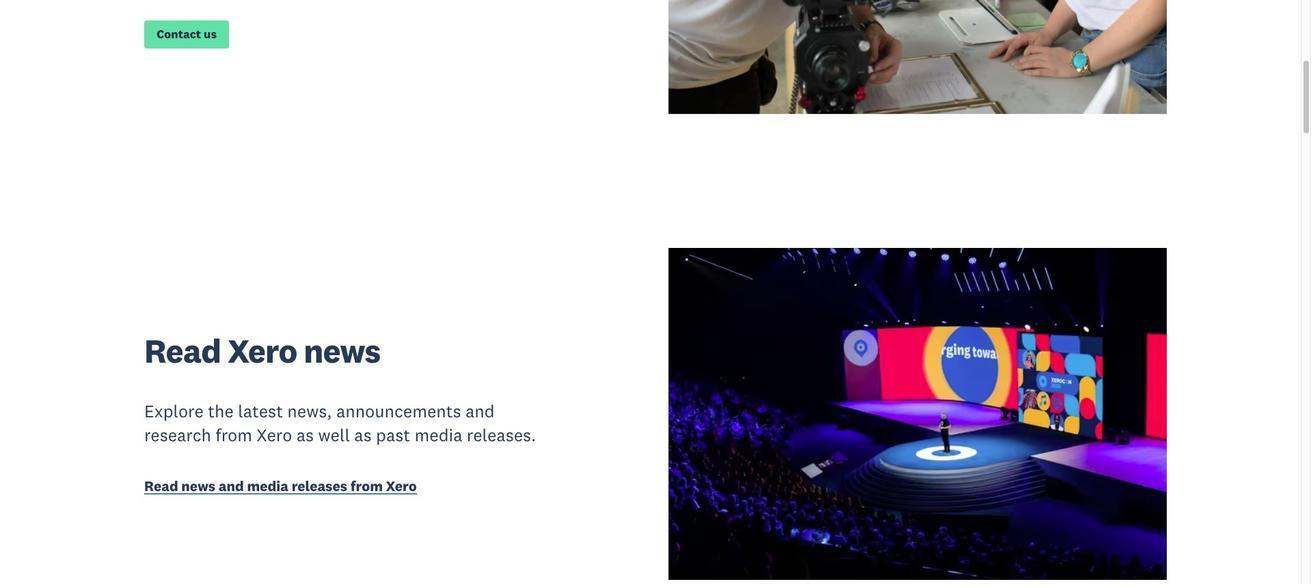Task type: vqa. For each thing, say whether or not it's contained in the screenshot.
bottom from
yes



Task type: describe. For each thing, give the bounding box(es) containing it.
2 as from the left
[[354, 425, 372, 447]]

contact us link
[[144, 20, 229, 49]]

xero's chief executive officer steve vamos makes a product announcement at a gathering. image
[[669, 248, 1167, 581]]

announcements
[[336, 400, 461, 422]]

the
[[208, 400, 234, 422]]

media inside explore the latest news, announcements and research from xero as well as past media releases.
[[415, 425, 463, 447]]

well
[[318, 425, 350, 447]]

research
[[144, 425, 211, 447]]

read xero news
[[144, 330, 381, 372]]

past
[[376, 425, 410, 447]]

read news and media releases from xero
[[144, 478, 417, 496]]

read news and media releases from xero link
[[144, 478, 538, 499]]

1 as from the left
[[297, 425, 314, 447]]

1 vertical spatial and
[[219, 478, 244, 496]]

releases
[[292, 478, 347, 496]]

news,
[[287, 400, 332, 422]]

explore the latest news, announcements and research from xero as well as past media releases.
[[144, 400, 536, 447]]



Task type: locate. For each thing, give the bounding box(es) containing it.
news up news,
[[304, 330, 381, 372]]

contact
[[157, 27, 201, 42]]

1 vertical spatial read
[[144, 478, 178, 496]]

0 horizontal spatial from
[[216, 425, 252, 447]]

0 vertical spatial news
[[304, 330, 381, 372]]

0 vertical spatial from
[[216, 425, 252, 447]]

read for read xero news
[[144, 330, 221, 372]]

0 horizontal spatial as
[[297, 425, 314, 447]]

0 vertical spatial read
[[144, 330, 221, 372]]

read down research
[[144, 478, 178, 496]]

as down news,
[[297, 425, 314, 447]]

read
[[144, 330, 221, 372], [144, 478, 178, 496]]

as
[[297, 425, 314, 447], [354, 425, 372, 447]]

1 horizontal spatial media
[[415, 425, 463, 447]]

and
[[466, 400, 495, 422], [219, 478, 244, 496]]

from inside explore the latest news, announcements and research from xero as well as past media releases.
[[216, 425, 252, 447]]

0 vertical spatial media
[[415, 425, 463, 447]]

xero up latest
[[228, 330, 297, 372]]

latest
[[238, 400, 283, 422]]

1 horizontal spatial and
[[466, 400, 495, 422]]

1 horizontal spatial as
[[354, 425, 372, 447]]

from inside the read news and media releases from xero link
[[351, 478, 383, 496]]

from down the
[[216, 425, 252, 447]]

1 vertical spatial media
[[247, 478, 289, 496]]

from
[[216, 425, 252, 447], [351, 478, 383, 496]]

us
[[204, 27, 217, 42]]

xero
[[228, 330, 297, 372], [257, 425, 292, 447], [386, 478, 417, 496]]

2 vertical spatial xero
[[386, 478, 417, 496]]

news
[[304, 330, 381, 372], [181, 478, 215, 496]]

from right releases
[[351, 478, 383, 496]]

xero inside explore the latest news, announcements and research from xero as well as past media releases.
[[257, 425, 292, 447]]

and inside explore the latest news, announcements and research from xero as well as past media releases.
[[466, 400, 495, 422]]

1 vertical spatial xero
[[257, 425, 292, 447]]

contact us
[[157, 27, 217, 42]]

media right past
[[415, 425, 463, 447]]

1 vertical spatial from
[[351, 478, 383, 496]]

as right well
[[354, 425, 372, 447]]

xero down past
[[386, 478, 417, 496]]

media
[[415, 425, 463, 447], [247, 478, 289, 496]]

read up explore
[[144, 330, 221, 372]]

1 horizontal spatial from
[[351, 478, 383, 496]]

news down research
[[181, 478, 215, 496]]

xero down latest
[[257, 425, 292, 447]]

releases.
[[467, 425, 536, 447]]

2 read from the top
[[144, 478, 178, 496]]

media left releases
[[247, 478, 289, 496]]

0 horizontal spatial news
[[181, 478, 215, 496]]

0 horizontal spatial and
[[219, 478, 244, 496]]

0 vertical spatial and
[[466, 400, 495, 422]]

read for read news and media releases from xero
[[144, 478, 178, 496]]

1 vertical spatial news
[[181, 478, 215, 496]]

two people create a resource on a video camera in response to a media enquiry. image
[[669, 0, 1167, 114]]

1 read from the top
[[144, 330, 221, 372]]

0 horizontal spatial media
[[247, 478, 289, 496]]

0 vertical spatial xero
[[228, 330, 297, 372]]

explore
[[144, 400, 204, 422]]

1 horizontal spatial news
[[304, 330, 381, 372]]



